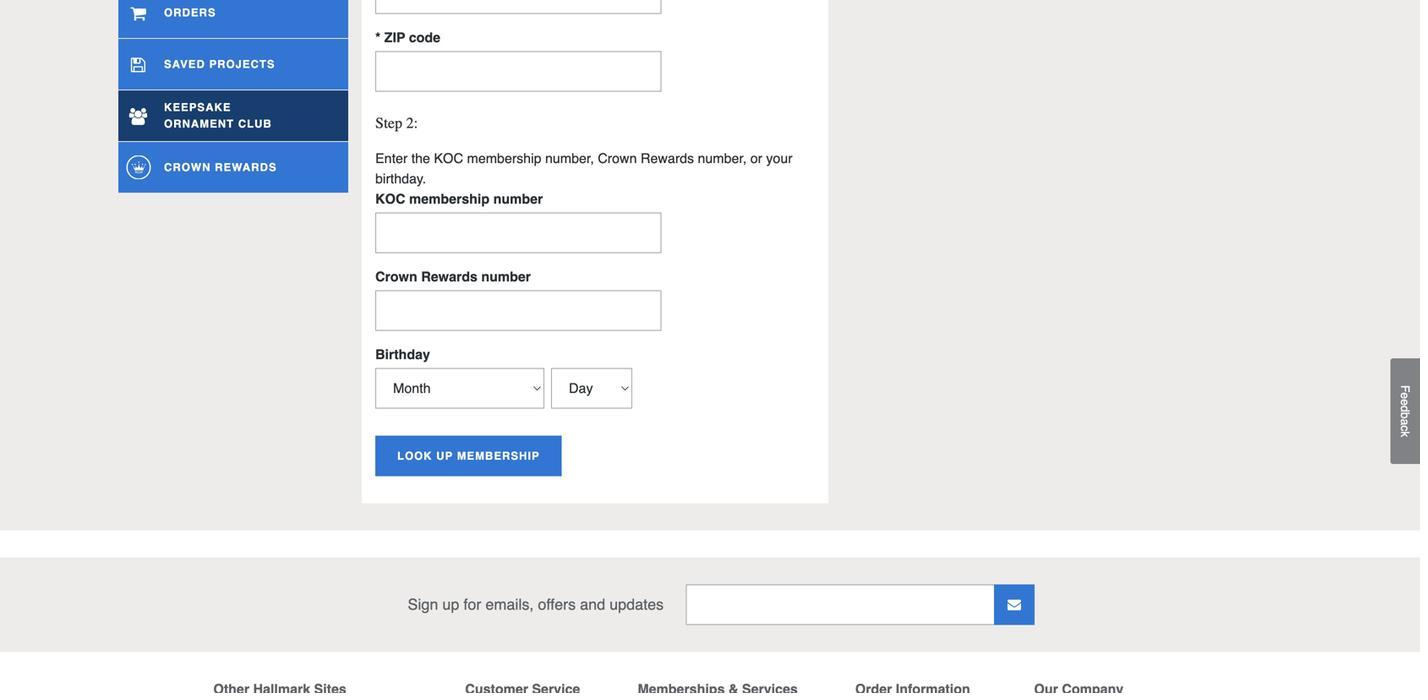 Task type: describe. For each thing, give the bounding box(es) containing it.
sign up for emails, offers and updates
[[408, 596, 664, 614]]

0 horizontal spatial koc
[[376, 191, 406, 207]]

keepsake
[[164, 101, 231, 114]]

orders
[[164, 6, 216, 19]]

2:
[[406, 115, 418, 132]]

k
[[1399, 432, 1413, 437]]

sign
[[408, 596, 438, 614]]

emails,
[[486, 596, 534, 614]]

step
[[376, 115, 403, 132]]

f e e d b a c k
[[1399, 385, 1413, 437]]

crown rewards
[[164, 161, 277, 174]]

birthday.
[[376, 171, 426, 186]]

enter
[[376, 150, 408, 166]]

updates
[[610, 596, 664, 614]]

1 vertical spatial membership
[[409, 191, 490, 207]]

ornament
[[164, 118, 234, 130]]

rewards inside enter the koc membership number, crown rewards number, or your birthday.
[[641, 150, 694, 166]]

2 number, from the left
[[698, 150, 747, 166]]

1 e from the top
[[1399, 393, 1413, 399]]

look up membership
[[398, 450, 540, 463]]

projects
[[209, 58, 275, 70]]

d
[[1399, 406, 1413, 412]]

birthday
[[376, 347, 430, 362]]

crown for crown rewards number
[[376, 269, 418, 285]]

number for koc membership number
[[494, 191, 543, 207]]

membership inside enter the koc membership number, crown rewards number, or your birthday.
[[467, 150, 542, 166]]

club
[[238, 118, 272, 130]]

code
[[409, 30, 441, 45]]

f
[[1399, 385, 1413, 393]]

f e e d b a c k button
[[1391, 359, 1421, 464]]

b
[[1399, 412, 1413, 419]]

2 e from the top
[[1399, 399, 1413, 406]]

rewards for crown rewards
[[215, 161, 277, 174]]

membership
[[457, 450, 540, 463]]

up
[[437, 450, 453, 463]]

offers
[[538, 596, 576, 614]]

navigation inside sign up for emails, offers and updates footer
[[118, 652, 1303, 694]]

or
[[751, 150, 763, 166]]

crown for crown rewards
[[164, 161, 211, 174]]



Task type: locate. For each thing, give the bounding box(es) containing it.
* zip code
[[376, 30, 441, 45]]

look
[[398, 450, 433, 463]]

0 vertical spatial number
[[494, 191, 543, 207]]

a
[[1399, 419, 1413, 426]]

crown
[[598, 150, 637, 166], [164, 161, 211, 174], [376, 269, 418, 285]]

keepsake ornament club
[[164, 101, 272, 130]]

rewards
[[641, 150, 694, 166], [215, 161, 277, 174], [421, 269, 478, 285]]

e up b
[[1399, 399, 1413, 406]]

rewards for crown rewards number
[[421, 269, 478, 285]]

your
[[767, 150, 793, 166]]

look up membership button
[[376, 436, 562, 477]]

1 horizontal spatial koc
[[434, 150, 464, 166]]

1 vertical spatial koc
[[376, 191, 406, 207]]

number,
[[546, 150, 594, 166], [698, 150, 747, 166]]

navigation
[[118, 652, 1303, 694]]

1 horizontal spatial rewards
[[421, 269, 478, 285]]

2 horizontal spatial rewards
[[641, 150, 694, 166]]

number
[[494, 191, 543, 207], [482, 269, 531, 285]]

0 vertical spatial koc
[[434, 150, 464, 166]]

0 horizontal spatial crown
[[164, 161, 211, 174]]

up
[[443, 596, 460, 614]]

step 2:
[[376, 115, 418, 132]]

Sign up for emails, offers and updates email field
[[686, 585, 1035, 625]]

1 horizontal spatial number,
[[698, 150, 747, 166]]

1 number, from the left
[[546, 150, 594, 166]]

sign up for emails, offers and updates footer
[[0, 558, 1421, 694]]

and
[[580, 596, 606, 614]]

crown inside enter the koc membership number, crown rewards number, or your birthday.
[[598, 150, 637, 166]]

0 horizontal spatial rewards
[[215, 161, 277, 174]]

saved projects
[[164, 58, 275, 70]]

membership
[[467, 150, 542, 166], [409, 191, 490, 207]]

None text field
[[376, 0, 662, 14], [376, 51, 662, 92], [376, 213, 662, 253], [376, 290, 662, 331], [376, 0, 662, 14], [376, 51, 662, 92], [376, 213, 662, 253], [376, 290, 662, 331]]

enter the koc membership number, crown rewards number, or your birthday.
[[376, 150, 793, 186]]

crown rewards number
[[376, 269, 531, 285]]

membership down the
[[409, 191, 490, 207]]

koc
[[434, 150, 464, 166], [376, 191, 406, 207]]

2 horizontal spatial crown
[[598, 150, 637, 166]]

*
[[376, 30, 381, 45]]

number for crown rewards number
[[482, 269, 531, 285]]

the
[[412, 150, 430, 166]]

e up d
[[1399, 393, 1413, 399]]

for
[[464, 596, 482, 614]]

0 horizontal spatial number,
[[546, 150, 594, 166]]

e
[[1399, 393, 1413, 399], [1399, 399, 1413, 406]]

koc right the
[[434, 150, 464, 166]]

0 vertical spatial membership
[[467, 150, 542, 166]]

koc membership number
[[376, 191, 543, 207]]

envelope image
[[1008, 598, 1022, 612]]

1 vertical spatial number
[[482, 269, 531, 285]]

c
[[1399, 426, 1413, 432]]

membership up koc membership number
[[467, 150, 542, 166]]

koc down birthday.
[[376, 191, 406, 207]]

koc inside enter the koc membership number, crown rewards number, or your birthday.
[[434, 150, 464, 166]]

zip
[[385, 30, 405, 45]]

saved
[[164, 58, 205, 70]]

1 horizontal spatial crown
[[376, 269, 418, 285]]



Task type: vqa. For each thing, say whether or not it's contained in the screenshot.
LOOK UP MEMBERSHIP
yes



